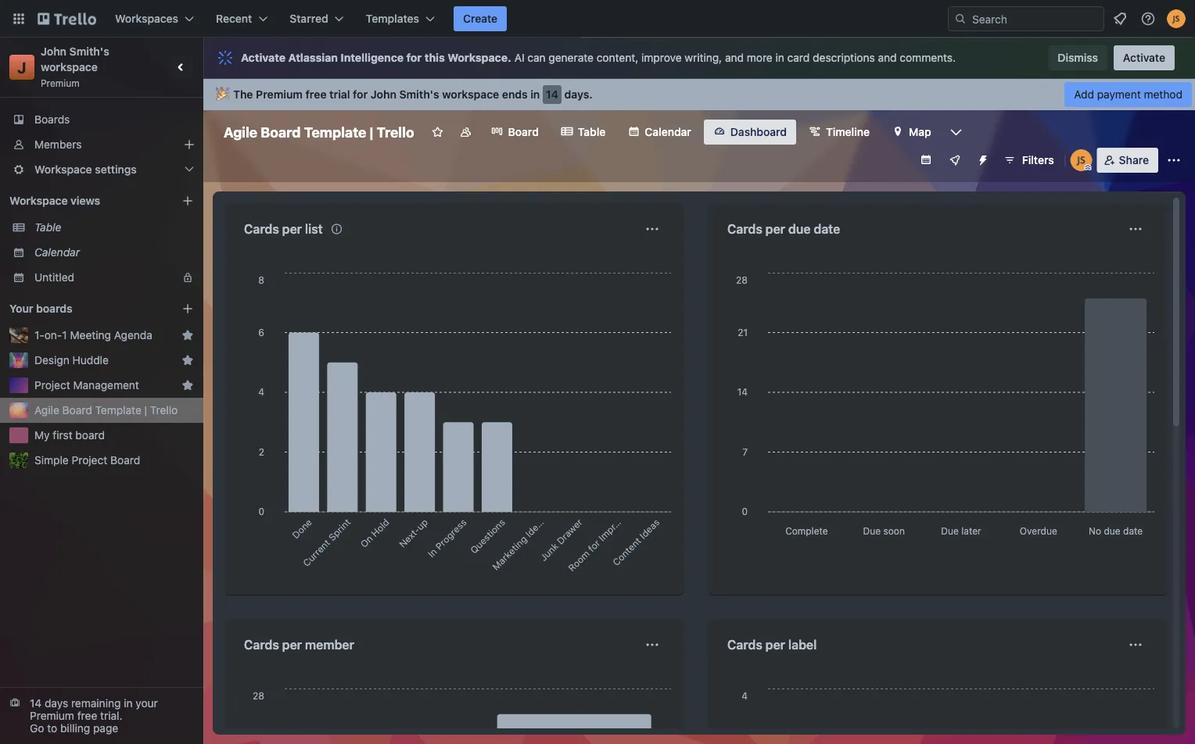 Task type: vqa. For each thing, say whether or not it's contained in the screenshot.
Menu
no



Task type: locate. For each thing, give the bounding box(es) containing it.
0 horizontal spatial 14
[[30, 697, 42, 710]]

table down days.
[[578, 126, 606, 138]]

1 horizontal spatial calendar link
[[618, 120, 701, 145]]

workspace visible image
[[460, 126, 472, 138]]

first
[[53, 429, 72, 442]]

1 vertical spatial project
[[72, 454, 107, 467]]

days.
[[564, 88, 593, 101]]

1 vertical spatial template
[[95, 404, 141, 417]]

1 horizontal spatial |
[[370, 124, 373, 140]]

activate for activate atlassian intelligence for this workspace.
[[241, 51, 286, 64]]

timeline link
[[800, 120, 879, 145]]

0 horizontal spatial john
[[41, 45, 67, 58]]

premium inside john smith's workspace premium
[[41, 77, 80, 88]]

free
[[306, 88, 327, 101], [77, 710, 97, 723]]

my first board
[[34, 429, 105, 442]]

cards per label
[[728, 638, 817, 653]]

agile board template | trello inside board name text field
[[224, 124, 414, 140]]

0 vertical spatial 14
[[546, 88, 559, 101]]

john down activate atlassian intelligence for this workspace.
[[371, 88, 397, 101]]

2 vertical spatial in
[[124, 697, 133, 710]]

dashboard
[[731, 126, 787, 138]]

smith's down this
[[399, 88, 439, 101]]

banner
[[203, 79, 1195, 110]]

workspace
[[41, 61, 98, 74], [442, 88, 499, 101]]

template down trial
[[304, 124, 366, 140]]

0 vertical spatial trello
[[377, 124, 414, 140]]

calendar link up untitled link
[[34, 245, 194, 261]]

0 horizontal spatial trello
[[150, 404, 178, 417]]

0 horizontal spatial in
[[124, 697, 133, 710]]

in inside 14 days remaining in your premium free trial. go to billing page
[[124, 697, 133, 710]]

calendar
[[645, 126, 691, 138], [34, 246, 80, 259]]

1-on-1 meeting agenda
[[34, 329, 152, 342]]

per left "list"
[[282, 222, 302, 237]]

for
[[407, 51, 422, 64], [353, 88, 368, 101]]

smith's
[[69, 45, 109, 58], [399, 88, 439, 101]]

design
[[34, 354, 69, 367]]

0 vertical spatial workspace
[[41, 61, 98, 74]]

workspace navigation collapse icon image
[[171, 56, 192, 78]]

1 and from the left
[[725, 51, 744, 64]]

table
[[578, 126, 606, 138], [34, 221, 61, 234]]

| down 🎉 the premium free trial for john smith's workspace ends in 14 days.
[[370, 124, 373, 140]]

1 vertical spatial |
[[144, 404, 147, 417]]

premium
[[41, 77, 80, 88], [256, 88, 303, 101], [30, 710, 74, 723]]

table link down days.
[[551, 120, 615, 145]]

john down back to home image
[[41, 45, 67, 58]]

1 horizontal spatial for
[[407, 51, 422, 64]]

1 horizontal spatial project
[[72, 454, 107, 467]]

0 vertical spatial smith's
[[69, 45, 109, 58]]

Board name text field
[[216, 120, 422, 145]]

template up my first board link
[[95, 404, 141, 417]]

agile board template | trello down project management "button" at the bottom left of page
[[34, 404, 178, 417]]

calendar up untitled
[[34, 246, 80, 259]]

1 horizontal spatial smith's
[[399, 88, 439, 101]]

j
[[17, 58, 26, 76]]

workspace down workspace. on the top of page
[[442, 88, 499, 101]]

1 activate from the left
[[241, 51, 286, 64]]

project
[[34, 379, 70, 392], [72, 454, 107, 467]]

primary element
[[0, 0, 1195, 38]]

date
[[814, 222, 840, 237]]

add payment method link
[[1065, 82, 1192, 107]]

per left label
[[766, 638, 786, 653]]

3 starred icon image from the top
[[182, 379, 194, 392]]

per for list
[[282, 222, 302, 237]]

simple
[[34, 454, 69, 467]]

0 vertical spatial in
[[776, 51, 785, 64]]

in left your
[[124, 697, 133, 710]]

per
[[282, 222, 302, 237], [766, 222, 786, 237], [282, 638, 302, 653], [766, 638, 786, 653]]

1 horizontal spatial activate
[[1123, 51, 1166, 64]]

0 vertical spatial template
[[304, 124, 366, 140]]

calendar link down improve
[[618, 120, 701, 145]]

0 vertical spatial workspace
[[34, 163, 92, 176]]

1 horizontal spatial agile board template | trello
[[224, 124, 414, 140]]

starred button
[[280, 6, 353, 31]]

cards
[[244, 222, 279, 237], [728, 222, 763, 237], [244, 638, 279, 653], [728, 638, 763, 653]]

0 vertical spatial agile
[[224, 124, 258, 140]]

cards left member
[[244, 638, 279, 653]]

per left member
[[282, 638, 302, 653]]

intelligence
[[341, 51, 404, 64]]

design huddle button
[[34, 353, 175, 368]]

for right trial
[[353, 88, 368, 101]]

activate right atlassian intelligence logo
[[241, 51, 286, 64]]

and left the comments.
[[878, 51, 897, 64]]

banner containing 🎉
[[203, 79, 1195, 110]]

cards left the due
[[728, 222, 763, 237]]

0 horizontal spatial agile board template | trello
[[34, 404, 178, 417]]

0 horizontal spatial workspace
[[41, 61, 98, 74]]

1 horizontal spatial in
[[531, 88, 540, 101]]

1 horizontal spatial template
[[304, 124, 366, 140]]

|
[[370, 124, 373, 140], [144, 404, 147, 417]]

design huddle
[[34, 354, 109, 367]]

board link
[[482, 120, 548, 145]]

improve
[[642, 51, 682, 64]]

content,
[[597, 51, 639, 64]]

0 horizontal spatial free
[[77, 710, 97, 723]]

0 vertical spatial agile board template | trello
[[224, 124, 414, 140]]

14 left days
[[30, 697, 42, 710]]

untitled
[[34, 271, 74, 284]]

and left more
[[725, 51, 744, 64]]

1 vertical spatial in
[[531, 88, 540, 101]]

14 left days.
[[546, 88, 559, 101]]

14
[[546, 88, 559, 101], [30, 697, 42, 710]]

0 horizontal spatial table
[[34, 221, 61, 234]]

agenda
[[114, 329, 152, 342]]

trello
[[377, 124, 414, 140], [150, 404, 178, 417]]

cards left "list"
[[244, 222, 279, 237]]

0 vertical spatial table
[[578, 126, 606, 138]]

remaining
[[71, 697, 121, 710]]

per left the due
[[766, 222, 786, 237]]

0 horizontal spatial smith's
[[69, 45, 109, 58]]

confetti image
[[216, 88, 227, 101]]

activate
[[241, 51, 286, 64], [1123, 51, 1166, 64]]

john
[[41, 45, 67, 58], [371, 88, 397, 101]]

0 vertical spatial calendar
[[645, 126, 691, 138]]

1 horizontal spatial trello
[[377, 124, 414, 140]]

0 horizontal spatial agile
[[34, 404, 59, 417]]

1 horizontal spatial john
[[371, 88, 397, 101]]

for left this
[[407, 51, 422, 64]]

agile board template | trello link
[[34, 403, 194, 419]]

meeting
[[70, 329, 111, 342]]

workspace settings button
[[0, 157, 203, 182]]

1 horizontal spatial agile
[[224, 124, 258, 140]]

in
[[776, 51, 785, 64], [531, 88, 540, 101], [124, 697, 133, 710]]

your
[[136, 697, 158, 710]]

🎉
[[216, 88, 227, 101]]

agile down the
[[224, 124, 258, 140]]

smith's down back to home image
[[69, 45, 109, 58]]

calendar down improve
[[645, 126, 691, 138]]

workspace right j link at the top
[[41, 61, 98, 74]]

john smith (johnsmith38824343) image
[[1167, 9, 1186, 28]]

0 horizontal spatial project
[[34, 379, 70, 392]]

0 vertical spatial free
[[306, 88, 327, 101]]

1 vertical spatial free
[[77, 710, 97, 723]]

1 horizontal spatial table
[[578, 126, 606, 138]]

starred icon image
[[182, 329, 194, 342], [182, 354, 194, 367], [182, 379, 194, 392]]

0 vertical spatial project
[[34, 379, 70, 392]]

board inside board link
[[508, 126, 539, 138]]

0 vertical spatial |
[[370, 124, 373, 140]]

power ups image
[[949, 154, 961, 167]]

share
[[1119, 154, 1149, 167]]

1 vertical spatial 14
[[30, 697, 42, 710]]

0 horizontal spatial activate
[[241, 51, 286, 64]]

settings
[[95, 163, 137, 176]]

2 activate from the left
[[1123, 51, 1166, 64]]

1 vertical spatial agile board template | trello
[[34, 404, 178, 417]]

2 starred icon image from the top
[[182, 354, 194, 367]]

| up my first board link
[[144, 404, 147, 417]]

smith's inside john smith's workspace premium
[[69, 45, 109, 58]]

1 vertical spatial calendar link
[[34, 245, 194, 261]]

0 horizontal spatial and
[[725, 51, 744, 64]]

0 vertical spatial starred icon image
[[182, 329, 194, 342]]

agile board template | trello
[[224, 124, 414, 140], [34, 404, 178, 417]]

per for due
[[766, 222, 786, 237]]

board
[[75, 429, 105, 442]]

1 vertical spatial starred icon image
[[182, 354, 194, 367]]

cards for cards per list
[[244, 222, 279, 237]]

2 vertical spatial starred icon image
[[182, 379, 194, 392]]

your
[[9, 302, 33, 315]]

1 vertical spatial trello
[[150, 404, 178, 417]]

agile board template | trello down trial
[[224, 124, 414, 140]]

Search field
[[948, 6, 1105, 31]]

john smith (johnsmith38824343) image
[[1071, 149, 1093, 171]]

🎉 the premium free trial for john smith's workspace ends in 14 days.
[[216, 88, 593, 101]]

workspace inside popup button
[[34, 163, 92, 176]]

starred icon image for design huddle
[[182, 354, 194, 367]]

0 horizontal spatial calendar
[[34, 246, 80, 259]]

agile up my
[[34, 404, 59, 417]]

cards left label
[[728, 638, 763, 653]]

trial
[[330, 88, 350, 101]]

for inside banner
[[353, 88, 368, 101]]

trello down 🎉 the premium free trial for john smith's workspace ends in 14 days.
[[377, 124, 414, 140]]

filters button
[[999, 148, 1059, 173]]

page
[[93, 723, 118, 735]]

0 vertical spatial table link
[[551, 120, 615, 145]]

1 vertical spatial workspace
[[9, 194, 68, 207]]

1 horizontal spatial workspace
[[442, 88, 499, 101]]

1 vertical spatial workspace
[[442, 88, 499, 101]]

workspace left 'views'
[[9, 194, 68, 207]]

template
[[304, 124, 366, 140], [95, 404, 141, 417]]

0 horizontal spatial for
[[353, 88, 368, 101]]

1 vertical spatial for
[[353, 88, 368, 101]]

calendar link
[[618, 120, 701, 145], [34, 245, 194, 261]]

0 vertical spatial calendar link
[[618, 120, 701, 145]]

cards for cards per due date
[[728, 222, 763, 237]]

0 vertical spatial for
[[407, 51, 422, 64]]

ai can generate content, improve writing, and more in card descriptions and comments.
[[515, 51, 956, 64]]

0 vertical spatial john
[[41, 45, 67, 58]]

board
[[261, 124, 301, 140], [508, 126, 539, 138], [62, 404, 92, 417], [110, 454, 140, 467]]

1 vertical spatial table link
[[34, 220, 194, 235]]

activate down open information menu icon at the right
[[1123, 51, 1166, 64]]

table down the workspace views
[[34, 221, 61, 234]]

workspace down members
[[34, 163, 92, 176]]

management
[[73, 379, 139, 392]]

trello up my first board link
[[150, 404, 178, 417]]

in inside banner
[[531, 88, 540, 101]]

more
[[747, 51, 773, 64]]

1 horizontal spatial and
[[878, 51, 897, 64]]

1 starred icon image from the top
[[182, 329, 194, 342]]

table link down 'views'
[[34, 220, 194, 235]]

14 inside 14 days remaining in your premium free trial. go to billing page
[[30, 697, 42, 710]]

workspace for workspace settings
[[34, 163, 92, 176]]

members link
[[0, 132, 203, 157]]

descriptions
[[813, 51, 875, 64]]

to
[[47, 723, 57, 735]]

board inside 'agile board template | trello' link
[[62, 404, 92, 417]]

member
[[305, 638, 354, 653]]

in left card in the top right of the page
[[776, 51, 785, 64]]

in right ends
[[531, 88, 540, 101]]

timeline
[[826, 126, 870, 138]]

untitled link
[[34, 270, 172, 286]]

project down board
[[72, 454, 107, 467]]

1 horizontal spatial 14
[[546, 88, 559, 101]]

project down design on the top
[[34, 379, 70, 392]]

starred icon image for 1-on-1 meeting agenda
[[182, 329, 194, 342]]

0 horizontal spatial table link
[[34, 220, 194, 235]]



Task type: describe. For each thing, give the bounding box(es) containing it.
agile inside board name text field
[[224, 124, 258, 140]]

trello inside board name text field
[[377, 124, 414, 140]]

search image
[[954, 13, 967, 25]]

1 vertical spatial smith's
[[399, 88, 439, 101]]

open information menu image
[[1141, 11, 1156, 27]]

1 vertical spatial john
[[371, 88, 397, 101]]

j link
[[9, 55, 34, 80]]

board inside simple project board link
[[110, 454, 140, 467]]

activate for activate
[[1123, 51, 1166, 64]]

writing,
[[685, 51, 722, 64]]

dismiss
[[1058, 51, 1098, 64]]

map link
[[882, 120, 941, 145]]

0 horizontal spatial |
[[144, 404, 147, 417]]

1 vertical spatial table
[[34, 221, 61, 234]]

automation image
[[971, 148, 993, 170]]

cards for cards per label
[[728, 638, 763, 653]]

templates
[[366, 12, 419, 25]]

create button
[[454, 6, 507, 31]]

ai
[[515, 51, 525, 64]]

add
[[1074, 88, 1095, 101]]

workspace views
[[9, 194, 100, 207]]

days
[[45, 697, 68, 710]]

method
[[1144, 88, 1183, 101]]

board inside board name text field
[[261, 124, 301, 140]]

0 notifications image
[[1111, 9, 1130, 28]]

this member is an admin of this board. image
[[1085, 164, 1092, 171]]

project inside "button"
[[34, 379, 70, 392]]

generate
[[549, 51, 594, 64]]

back to home image
[[38, 6, 96, 31]]

add board image
[[182, 303, 194, 315]]

activate link
[[1114, 45, 1175, 70]]

2 horizontal spatial in
[[776, 51, 785, 64]]

this
[[425, 51, 445, 64]]

create
[[463, 12, 498, 25]]

1
[[62, 329, 67, 342]]

boards
[[34, 113, 70, 126]]

| inside board name text field
[[370, 124, 373, 140]]

cards for cards per member
[[244, 638, 279, 653]]

dashboard link
[[704, 120, 796, 145]]

0 horizontal spatial template
[[95, 404, 141, 417]]

0 horizontal spatial calendar link
[[34, 245, 194, 261]]

boards link
[[0, 107, 203, 132]]

card
[[788, 51, 810, 64]]

workspace settings
[[34, 163, 137, 176]]

recent button
[[207, 6, 277, 31]]

your boards with 6 items element
[[9, 300, 158, 318]]

template inside board name text field
[[304, 124, 366, 140]]

starred icon image for project management
[[182, 379, 194, 392]]

ends
[[502, 88, 528, 101]]

john smith's workspace link
[[41, 45, 112, 74]]

due
[[789, 222, 811, 237]]

activate atlassian intelligence for this workspace.
[[241, 51, 511, 64]]

john inside john smith's workspace premium
[[41, 45, 67, 58]]

star or unstar board image
[[432, 126, 444, 138]]

cards per list
[[244, 222, 323, 237]]

your boards
[[9, 302, 72, 315]]

workspaces button
[[106, 6, 203, 31]]

workspace.
[[448, 51, 511, 64]]

templates button
[[357, 6, 444, 31]]

14 days remaining in your premium free trial. go to billing page
[[30, 697, 158, 735]]

create a view image
[[182, 195, 194, 207]]

1-
[[34, 329, 44, 342]]

per for member
[[282, 638, 302, 653]]

filters
[[1022, 154, 1054, 167]]

workspace for workspace views
[[9, 194, 68, 207]]

label
[[789, 638, 817, 653]]

my
[[34, 429, 50, 442]]

customize views image
[[949, 124, 964, 140]]

on-
[[44, 329, 62, 342]]

atlassian intelligence logo image
[[216, 49, 235, 67]]

simple project board link
[[34, 453, 194, 469]]

1 vertical spatial calendar
[[34, 246, 80, 259]]

calendar power-up image
[[920, 153, 932, 166]]

add payment method
[[1074, 88, 1183, 101]]

list
[[305, 222, 323, 237]]

starred
[[290, 12, 328, 25]]

billing
[[60, 723, 90, 735]]

premium inside 14 days remaining in your premium free trial. go to billing page
[[30, 710, 74, 723]]

1 horizontal spatial table link
[[551, 120, 615, 145]]

project management button
[[34, 378, 175, 394]]

map
[[909, 126, 931, 138]]

go to billing page link
[[30, 723, 118, 735]]

trial.
[[100, 710, 122, 723]]

comments.
[[900, 51, 956, 64]]

share button
[[1097, 148, 1159, 173]]

show menu image
[[1167, 153, 1182, 168]]

dismiss button
[[1049, 45, 1108, 70]]

cards per member
[[244, 638, 354, 653]]

2 and from the left
[[878, 51, 897, 64]]

can
[[528, 51, 546, 64]]

workspaces
[[115, 12, 178, 25]]

payment
[[1097, 88, 1141, 101]]

huddle
[[72, 354, 109, 367]]

1 horizontal spatial free
[[306, 88, 327, 101]]

switch to… image
[[11, 11, 27, 27]]

john smith's workspace premium
[[41, 45, 112, 88]]

cards per due date
[[728, 222, 840, 237]]

views
[[70, 194, 100, 207]]

boards
[[36, 302, 72, 315]]

workspace inside john smith's workspace premium
[[41, 61, 98, 74]]

1 vertical spatial agile
[[34, 404, 59, 417]]

1 horizontal spatial calendar
[[645, 126, 691, 138]]

per for label
[[766, 638, 786, 653]]

free inside 14 days remaining in your premium free trial. go to billing page
[[77, 710, 97, 723]]

atlassian
[[288, 51, 338, 64]]

14 inside banner
[[546, 88, 559, 101]]

the
[[233, 88, 253, 101]]

my first board link
[[34, 428, 194, 444]]

recent
[[216, 12, 252, 25]]



